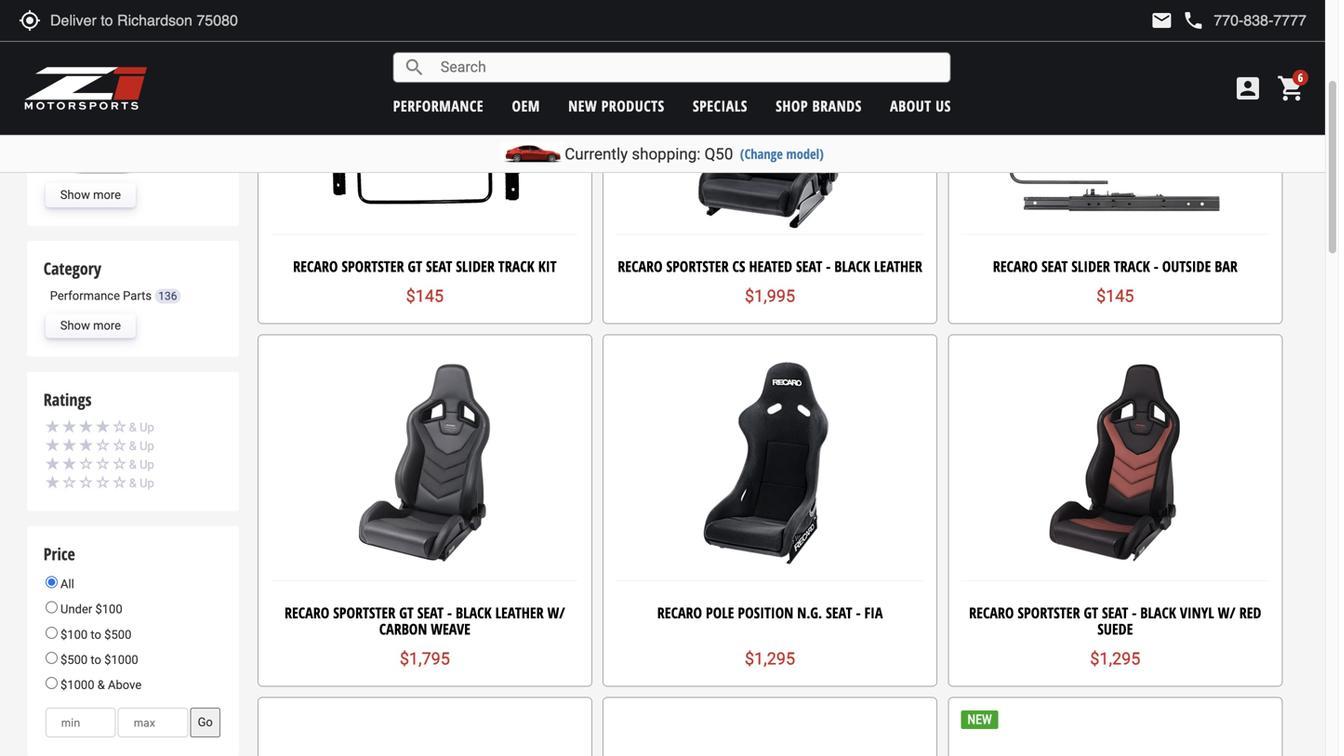 Task type: vqa. For each thing, say whether or not it's contained in the screenshot.


Task type: locate. For each thing, give the bounding box(es) containing it.
gt inside "recaro sportster gt seat - black leather w/ carbon weave"
[[399, 603, 414, 623]]

0 horizontal spatial $145
[[406, 287, 444, 306]]

136 right parts
[[158, 290, 177, 303]]

2 & up element
[[45, 455, 220, 474]]

1 up from the top
[[140, 420, 154, 434]]

up inside 4 & up element
[[140, 420, 154, 434]]

1 vertical spatial more
[[93, 319, 121, 333]]

0 vertical spatial $500
[[104, 628, 132, 642]]

0 horizontal spatial track
[[499, 256, 535, 276]]

$1000
[[104, 653, 138, 667], [60, 678, 94, 692]]

n.g.
[[798, 603, 823, 623]]

track left the outside
[[1114, 256, 1151, 276]]

0 horizontal spatial $1,295
[[745, 650, 796, 669]]

- right carbon
[[448, 603, 452, 623]]

gt inside recaro sportster gt seat - black vinyl w/ red suede
[[1084, 603, 1099, 623]]

0 vertical spatial to
[[91, 628, 101, 642]]

1 horizontal spatial w/
[[1219, 603, 1236, 623]]

to down $100 to $500
[[91, 653, 101, 667]]

us
[[936, 96, 952, 116]]

above
[[108, 678, 142, 692]]

show more button down the performance
[[45, 314, 136, 338]]

about us link
[[891, 96, 952, 116]]

recaro for recaro sportster gt seat - black leather w/ carbon weave
[[285, 603, 330, 623]]

up for 4 & up element
[[140, 420, 154, 434]]

nissan juke 2011 2012 2013 2014 2015 2016 2017 vr38dett hr15de mr16ddt hr16de z1 motorsports image
[[66, 150, 140, 174]]

0 vertical spatial more
[[93, 188, 121, 202]]

136 inside category performance parts 136
[[158, 290, 177, 303]]

category
[[44, 257, 101, 280]]

more for category
[[93, 319, 121, 333]]

show down "nissan juke 2011 2012 2013 2014 2015 2016 2017 vr38dett hr15de mr16ddt hr16de z1 motorsports" image
[[60, 188, 90, 202]]

up inside 2 & up element
[[140, 458, 154, 472]]

136 for 370z
[[186, 126, 204, 139]]

$1,795
[[400, 650, 450, 669]]

sportster inside recaro sportster gt seat - black vinyl w/ red suede
[[1018, 603, 1081, 623]]

sportster inside "recaro sportster gt seat - black leather w/ carbon weave"
[[333, 603, 396, 623]]

1 horizontal spatial $100
[[95, 603, 123, 617]]

1 horizontal spatial track
[[1114, 256, 1151, 276]]

price
[[44, 543, 75, 566]]

sportster for recaro sportster gt seat - black leather w/ carbon weave
[[333, 603, 396, 623]]

up inside '1 & up' element
[[140, 476, 154, 490]]

track left kit
[[499, 256, 535, 276]]

show more button for model
[[45, 183, 136, 207]]

black
[[835, 256, 871, 276], [456, 603, 492, 623], [1141, 603, 1177, 623]]

more
[[93, 188, 121, 202], [93, 319, 121, 333]]

1 show more from the top
[[60, 188, 121, 202]]

sportster
[[342, 256, 404, 276], [667, 256, 729, 276], [333, 603, 396, 623], [1018, 603, 1081, 623]]

more down "nissan juke 2011 2012 2013 2014 2015 2016 2017 vr38dett hr15de mr16ddt hr16de z1 motorsports" image
[[93, 188, 121, 202]]

2 $145 from the left
[[1097, 287, 1135, 306]]

model
[[44, 4, 85, 27]]

currently
[[565, 145, 628, 163]]

sportster for recaro sportster cs heated seat - black leather
[[667, 256, 729, 276]]

recaro inside "recaro sportster gt seat - black leather w/ carbon weave"
[[285, 603, 330, 623]]

3 up from the top
[[140, 458, 154, 472]]

0 vertical spatial show more
[[60, 188, 121, 202]]

recaro
[[293, 256, 338, 276], [618, 256, 663, 276], [993, 256, 1038, 276], [285, 603, 330, 623], [658, 603, 703, 623], [970, 603, 1015, 623]]

1 horizontal spatial $145
[[1097, 287, 1135, 306]]

1 vertical spatial $500
[[60, 653, 88, 667]]

4 up from the top
[[140, 476, 154, 490]]

$145
[[406, 287, 444, 306], [1097, 287, 1135, 306]]

track
[[499, 256, 535, 276], [1114, 256, 1151, 276]]

black right carbon
[[456, 603, 492, 623]]

0 horizontal spatial black
[[456, 603, 492, 623]]

$500
[[104, 628, 132, 642], [60, 653, 88, 667]]

new
[[569, 96, 598, 116]]

phone
[[1183, 9, 1205, 32]]

0 horizontal spatial leather
[[496, 603, 544, 623]]

2 $1,295 from the left
[[1091, 650, 1141, 669]]

0 horizontal spatial $1000
[[60, 678, 94, 692]]

136 right 370z
[[186, 126, 204, 139]]

(change model) link
[[741, 145, 824, 163]]

$1,295 down recaro pole position n.g. seat - fia
[[745, 650, 796, 669]]

black right heated
[[835, 256, 871, 276]]

$145 down recaro seat slider track - outside bar
[[1097, 287, 1135, 306]]

& up 2 & up element
[[129, 439, 137, 453]]

seat
[[426, 256, 452, 276], [796, 256, 823, 276], [1042, 256, 1068, 276], [418, 603, 444, 623], [826, 603, 853, 623], [1103, 603, 1129, 623]]

1 vertical spatial $100
[[60, 628, 88, 642]]

1 $1,295 from the left
[[745, 650, 796, 669]]

None checkbox
[[45, 40, 61, 56], [45, 127, 61, 143], [45, 40, 61, 56], [45, 127, 61, 143]]

recaro sportster cs heated seat - black leather
[[618, 256, 923, 276]]

gt for vinyl
[[1084, 603, 1099, 623]]

slider
[[456, 256, 495, 276], [1072, 256, 1111, 276]]

to for $100
[[91, 628, 101, 642]]

2 slider from the left
[[1072, 256, 1111, 276]]

1 vertical spatial show
[[60, 319, 90, 333]]

oem
[[512, 96, 540, 116]]

shop brands
[[776, 96, 862, 116]]

up up 2 & up element
[[140, 439, 154, 453]]

specials link
[[693, 96, 748, 116]]

1 vertical spatial 136
[[186, 126, 204, 139]]

w/ inside "recaro sportster gt seat - black leather w/ carbon weave"
[[548, 603, 565, 623]]

leather inside "recaro sportster gt seat - black leather w/ carbon weave"
[[496, 603, 544, 623]]

sportster for recaro sportster gt seat - black vinyl w/ red suede
[[1018, 603, 1081, 623]]

0 vertical spatial show
[[60, 188, 90, 202]]

- left vinyl
[[1133, 603, 1137, 623]]

under  $100
[[57, 603, 123, 617]]

up up '3 & up' element
[[140, 420, 154, 434]]

None checkbox
[[45, 69, 61, 85], [45, 98, 61, 114], [45, 69, 61, 85], [45, 98, 61, 114]]

w/
[[548, 603, 565, 623], [1219, 603, 1236, 623]]

$1,295
[[745, 650, 796, 669], [1091, 650, 1141, 669]]

q50 left (change
[[705, 145, 734, 163]]

$500 down $100 to $500
[[60, 653, 88, 667]]

to up $500 to $1000
[[91, 628, 101, 642]]

oem link
[[512, 96, 540, 116]]

1 to from the top
[[91, 628, 101, 642]]

w/ for vinyl
[[1219, 603, 1236, 623]]

-
[[826, 256, 831, 276], [1154, 256, 1159, 276], [448, 603, 452, 623], [856, 603, 861, 623], [1133, 603, 1137, 623]]

2 more from the top
[[93, 319, 121, 333]]

$1000 down $500 to $1000
[[60, 678, 94, 692]]

up inside '3 & up' element
[[140, 439, 154, 453]]

recaro inside recaro sportster gt seat - black vinyl w/ red suede
[[970, 603, 1015, 623]]

$1,295 down suede
[[1091, 650, 1141, 669]]

go
[[198, 716, 213, 730]]

up
[[140, 420, 154, 434], [140, 439, 154, 453], [140, 458, 154, 472], [140, 476, 154, 490]]

q50 up 300zx
[[145, 39, 167, 53]]

q50
[[145, 39, 167, 53], [705, 145, 734, 163]]

- for recaro sportster gt seat - black leather w/ carbon weave
[[448, 603, 452, 623]]

2 horizontal spatial black
[[1141, 603, 1177, 623]]

4 & up from the top
[[129, 476, 154, 490]]

show more button
[[45, 183, 136, 207], [45, 314, 136, 338]]

show more for category
[[60, 319, 121, 333]]

$145 down recaro sportster gt seat slider track kit
[[406, 287, 444, 306]]

search
[[404, 56, 426, 79]]

up for '1 & up' element
[[140, 476, 154, 490]]

1 more from the top
[[93, 188, 121, 202]]

mail link
[[1151, 9, 1174, 32]]

1 slider from the left
[[456, 256, 495, 276]]

1 horizontal spatial $1,295
[[1091, 650, 1141, 669]]

$100 down under
[[60, 628, 88, 642]]

up for '3 & up' element
[[140, 439, 154, 453]]

1 show from the top
[[60, 188, 90, 202]]

black left vinyl
[[1141, 603, 1177, 623]]

136
[[180, 40, 199, 53], [186, 126, 204, 139], [158, 290, 177, 303]]

1 horizontal spatial q50
[[705, 145, 734, 163]]

1 show more button from the top
[[45, 183, 136, 207]]

1 horizontal spatial slider
[[1072, 256, 1111, 276]]

more down the performance
[[93, 319, 121, 333]]

$500 up $500 to $1000
[[104, 628, 132, 642]]

2 & up from the top
[[129, 439, 154, 453]]

1 & up from the top
[[129, 420, 154, 434]]

1 track from the left
[[499, 256, 535, 276]]

1 vertical spatial to
[[91, 653, 101, 667]]

136 up 300zx
[[180, 40, 199, 53]]

shopping:
[[632, 145, 701, 163]]

1 vertical spatial show more
[[60, 319, 121, 333]]

$100 to $500
[[57, 628, 132, 642]]

show more down the performance
[[60, 319, 121, 333]]

recaro for recaro seat slider track - outside bar
[[993, 256, 1038, 276]]

136 for q50
[[180, 40, 199, 53]]

2 track from the left
[[1114, 256, 1151, 276]]

& up up 2 & up element
[[129, 439, 154, 453]]

Search search field
[[426, 53, 951, 82]]

& up down 2 & up element
[[129, 476, 154, 490]]

recaro sportster gt seat - black vinyl w/ red suede
[[970, 603, 1262, 639]]

show
[[60, 188, 90, 202], [60, 319, 90, 333]]

mail
[[1151, 9, 1174, 32]]

0 vertical spatial leather
[[874, 256, 923, 276]]

$100 up $100 to $500
[[95, 603, 123, 617]]

&
[[129, 420, 137, 434], [129, 439, 137, 453], [129, 458, 137, 472], [129, 476, 137, 490], [97, 678, 105, 692]]

2 show from the top
[[60, 319, 90, 333]]

show more
[[60, 188, 121, 202], [60, 319, 121, 333]]

1 vertical spatial show more button
[[45, 314, 136, 338]]

$100
[[95, 603, 123, 617], [60, 628, 88, 642]]

& up
[[129, 420, 154, 434], [129, 439, 154, 453], [129, 458, 154, 472], [129, 476, 154, 490]]

0 vertical spatial q50
[[145, 39, 167, 53]]

None radio
[[45, 577, 57, 589], [45, 627, 57, 639], [45, 652, 57, 664], [45, 677, 57, 689], [45, 577, 57, 589], [45, 627, 57, 639], [45, 652, 57, 664], [45, 677, 57, 689]]

$1000 & above
[[57, 678, 142, 692]]

3 & up element
[[45, 436, 220, 456]]

0 vertical spatial 136
[[180, 40, 199, 53]]

0 horizontal spatial w/
[[548, 603, 565, 623]]

seat inside recaro sportster gt seat - black vinyl w/ red suede
[[1103, 603, 1129, 623]]

gt
[[408, 256, 422, 276], [399, 603, 414, 623], [1084, 603, 1099, 623]]

0 vertical spatial $100
[[95, 603, 123, 617]]

& down 2 & up element
[[129, 476, 137, 490]]

show more down "nissan juke 2011 2012 2013 2014 2015 2016 2017 vr38dett hr15de mr16ddt hr16de z1 motorsports" image
[[60, 188, 121, 202]]

& up up '3 & up' element
[[129, 420, 154, 434]]

1 $145 from the left
[[406, 287, 444, 306]]

$1000 up above
[[104, 653, 138, 667]]

2 show more from the top
[[60, 319, 121, 333]]

300zx
[[145, 68, 180, 82]]

370z
[[145, 126, 173, 140]]

- inside recaro sportster gt seat - black vinyl w/ red suede
[[1133, 603, 1137, 623]]

seat inside "recaro sportster gt seat - black leather w/ carbon weave"
[[418, 603, 444, 623]]

1 vertical spatial q50
[[705, 145, 734, 163]]

2 w/ from the left
[[1219, 603, 1236, 623]]

show down the performance
[[60, 319, 90, 333]]

2 up from the top
[[140, 439, 154, 453]]

category performance parts 136
[[44, 257, 177, 303]]

& for '3 & up' element
[[129, 439, 137, 453]]

leather
[[874, 256, 923, 276], [496, 603, 544, 623]]

2 vertical spatial 136
[[158, 290, 177, 303]]

3 & up from the top
[[129, 458, 154, 472]]

black inside "recaro sportster gt seat - black leather w/ carbon weave"
[[456, 603, 492, 623]]

- inside "recaro sportster gt seat - black leather w/ carbon weave"
[[448, 603, 452, 623]]

1 vertical spatial leather
[[496, 603, 544, 623]]

1 w/ from the left
[[548, 603, 565, 623]]

up down 2 & up element
[[140, 476, 154, 490]]

2 to from the top
[[91, 653, 101, 667]]

$1,295 for gt
[[1091, 650, 1141, 669]]

up up '1 & up' element
[[140, 458, 154, 472]]

more for model
[[93, 188, 121, 202]]

0 horizontal spatial q50
[[145, 39, 167, 53]]

to
[[91, 628, 101, 642], [91, 653, 101, 667]]

2 show more button from the top
[[45, 314, 136, 338]]

0 vertical spatial show more button
[[45, 183, 136, 207]]

& up up '1 & up' element
[[129, 458, 154, 472]]

black inside recaro sportster gt seat - black vinyl w/ red suede
[[1141, 603, 1177, 623]]

recaro seat slider track - outside bar
[[993, 256, 1238, 276]]

w/ inside recaro sportster gt seat - black vinyl w/ red suede
[[1219, 603, 1236, 623]]

show more button down "nissan juke 2011 2012 2013 2014 2015 2016 2017 vr38dett hr15de mr16ddt hr16de z1 motorsports" image
[[45, 183, 136, 207]]

position
[[738, 603, 794, 623]]

1 horizontal spatial leather
[[874, 256, 923, 276]]

None radio
[[45, 602, 57, 614]]

0 horizontal spatial slider
[[456, 256, 495, 276]]

under
[[60, 603, 92, 617]]

nissan 370z z34 2009 2010 2011 2012 2013 2014 2015 2016 2017 2018 2019 3.7l vq37vhr vhr nismo z1 motorsports image
[[66, 121, 140, 145]]

& up '3 & up' element
[[129, 420, 137, 434]]

& up for 2 & up element
[[129, 458, 154, 472]]

& up '1 & up' element
[[129, 458, 137, 472]]

1 horizontal spatial $1000
[[104, 653, 138, 667]]

parts
[[123, 289, 152, 303]]

& up for 4 & up element
[[129, 420, 154, 434]]

- left the outside
[[1154, 256, 1159, 276]]



Task type: describe. For each thing, give the bounding box(es) containing it.
0 horizontal spatial $100
[[60, 628, 88, 642]]

0 vertical spatial $1000
[[104, 653, 138, 667]]

recaro for recaro sportster gt seat slider track kit
[[293, 256, 338, 276]]

1 horizontal spatial black
[[835, 256, 871, 276]]

recaro for recaro sportster cs heated seat - black leather
[[618, 256, 663, 276]]

show for model
[[60, 188, 90, 202]]

shopping_cart link
[[1273, 74, 1307, 103]]

z1 motorsports logo image
[[23, 65, 148, 112]]

black for recaro sportster gt seat - black leather w/ carbon weave
[[456, 603, 492, 623]]

cs
[[733, 256, 746, 276]]

0 horizontal spatial $500
[[60, 653, 88, 667]]

& for '1 & up' element
[[129, 476, 137, 490]]

currently shopping: q50 (change model)
[[565, 145, 824, 163]]

recaro sportster gt seat - black leather w/ carbon weave
[[285, 603, 565, 639]]

w/ for leather
[[548, 603, 565, 623]]

performance link
[[393, 96, 484, 116]]

max number field
[[118, 708, 188, 738]]

performance
[[50, 289, 120, 303]]

& up for '3 & up' element
[[129, 439, 154, 453]]

weave
[[431, 619, 471, 639]]

vinyl
[[1181, 603, 1215, 623]]

new products
[[569, 96, 665, 116]]

carbon
[[379, 619, 427, 639]]

shop
[[776, 96, 809, 116]]

- left the fia
[[856, 603, 861, 623]]

to for $500
[[91, 653, 101, 667]]

show for category
[[60, 319, 90, 333]]

$145 for seat
[[406, 287, 444, 306]]

about us
[[891, 96, 952, 116]]

4 & up element
[[45, 417, 220, 437]]

all
[[57, 577, 74, 591]]

$1,295 for position
[[745, 650, 796, 669]]

performance
[[393, 96, 484, 116]]

& up for '1 & up' element
[[129, 476, 154, 490]]

gt for kit
[[408, 256, 422, 276]]

brands
[[813, 96, 862, 116]]

- for recaro seat slider track - outside bar
[[1154, 256, 1159, 276]]

nissan 300zx z32 1990 1991 1992 1993 1994 1995 1996 vg30dett vg30de twin turbo non turbo z1 motorsports image
[[66, 63, 140, 87]]

gt for leather
[[399, 603, 414, 623]]

products
[[602, 96, 665, 116]]

$500 to $1000
[[57, 653, 138, 667]]

red
[[1240, 603, 1262, 623]]

1 & up element
[[45, 473, 220, 493]]

go button
[[190, 708, 220, 738]]

shop brands link
[[776, 96, 862, 116]]

$145 for track
[[1097, 287, 1135, 306]]

model)
[[787, 145, 824, 163]]

specials
[[693, 96, 748, 116]]

recaro for recaro sportster gt seat - black vinyl w/ red suede
[[970, 603, 1015, 623]]

& left above
[[97, 678, 105, 692]]

min number field
[[45, 708, 116, 738]]

my_location
[[19, 9, 41, 32]]

pole
[[706, 603, 735, 623]]

recaro pole position n.g. seat - fia
[[658, 603, 883, 623]]

1 vertical spatial $1000
[[60, 678, 94, 692]]

mail phone
[[1151, 9, 1205, 32]]

- for recaro sportster gt seat - black vinyl w/ red suede
[[1133, 603, 1137, 623]]

& for 2 & up element
[[129, 458, 137, 472]]

(change
[[741, 145, 783, 163]]

heated
[[749, 256, 793, 276]]

recaro sportster gt seat slider track kit
[[293, 256, 557, 276]]

sportster for recaro sportster gt seat slider track kit
[[342, 256, 404, 276]]

about
[[891, 96, 932, 116]]

suede
[[1098, 619, 1134, 639]]

show more for model
[[60, 188, 121, 202]]

up for 2 & up element
[[140, 458, 154, 472]]

account_box
[[1234, 74, 1264, 103]]

1 horizontal spatial $500
[[104, 628, 132, 642]]

infiniti q50 sedan hybrid v37 2014 2015 2016 2017 2018 2019 2020 vq37vhr 2.0t 3.0t 3.7l red sport redsport vr30ddtt z1 motorsports image
[[66, 34, 140, 59]]

- right heated
[[826, 256, 831, 276]]

bar
[[1215, 256, 1238, 276]]

nissan 350z z33 2003 2004 2005 2006 2007 2008 2009 vq35de 3.5l revup rev up vq35hr nismo z1 motorsports image
[[66, 92, 140, 116]]

& for 4 & up element
[[129, 420, 137, 434]]

$1,995
[[745, 287, 796, 306]]

black for recaro sportster gt seat - black vinyl w/ red suede
[[1141, 603, 1177, 623]]

recaro for recaro pole position n.g. seat - fia
[[658, 603, 703, 623]]

new products link
[[569, 96, 665, 116]]

shopping_cart
[[1278, 74, 1307, 103]]

outside
[[1163, 256, 1212, 276]]

ratings
[[44, 388, 92, 411]]

show more button for category
[[45, 314, 136, 338]]

fia
[[865, 603, 883, 623]]

kit
[[538, 256, 557, 276]]

account_box link
[[1229, 74, 1268, 103]]

phone link
[[1183, 9, 1307, 32]]



